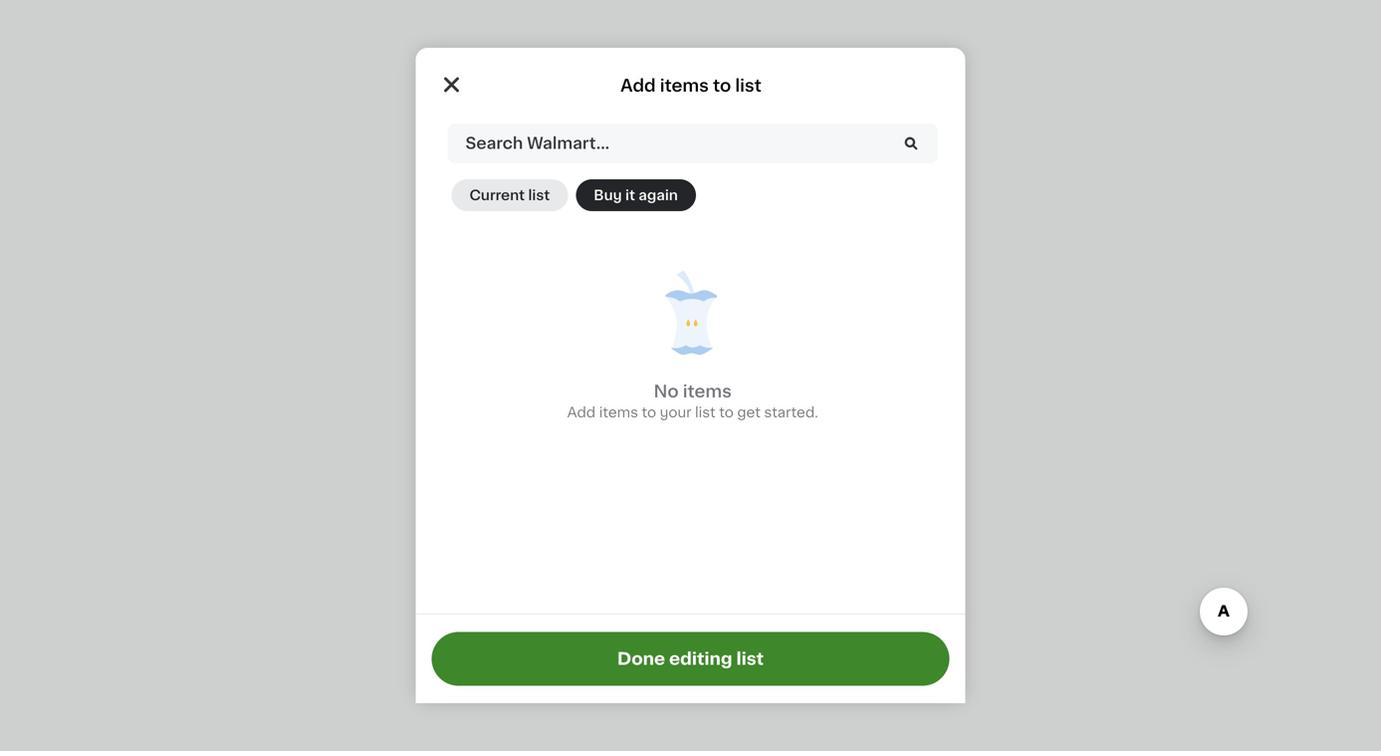 Task type: describe. For each thing, give the bounding box(es) containing it.
add items to list
[[621, 77, 762, 94]]

walmart...
[[527, 135, 610, 151]]

items for add
[[660, 77, 709, 94]]

done editing list button
[[432, 632, 950, 686]]

editing
[[669, 651, 733, 667]]

get
[[738, 405, 761, 419]]

to left 'get'
[[720, 405, 734, 419]]

no
[[654, 383, 679, 400]]

no items add items to your list to get started.
[[567, 383, 819, 419]]

list inside done editing list button
[[737, 651, 764, 667]]

started.
[[765, 405, 819, 419]]

your
[[660, 405, 692, 419]]

items for no
[[683, 383, 732, 400]]

current
[[470, 188, 525, 202]]

to left your
[[642, 405, 657, 419]]



Task type: locate. For each thing, give the bounding box(es) containing it.
items up your
[[683, 383, 732, 400]]

search walmart...
[[466, 135, 610, 151]]

list right your
[[695, 405, 716, 419]]

list
[[736, 77, 762, 94], [528, 188, 550, 202], [695, 405, 716, 419], [737, 651, 764, 667]]

0 horizontal spatial add
[[567, 405, 596, 419]]

to
[[713, 77, 731, 94], [642, 405, 657, 419], [720, 405, 734, 419]]

list up search walmart... "button"
[[736, 77, 762, 94]]

1 vertical spatial items
[[683, 383, 732, 400]]

items up search walmart... "button"
[[660, 77, 709, 94]]

search
[[466, 135, 523, 151]]

buy it again
[[594, 188, 678, 202]]

list inside no items add items to your list to get started.
[[695, 405, 716, 419]]

1 horizontal spatial add
[[621, 77, 656, 94]]

again
[[639, 188, 678, 202]]

2 vertical spatial items
[[599, 405, 639, 419]]

it
[[626, 188, 635, 202]]

list right the "editing"
[[737, 651, 764, 667]]

list_add_items dialog
[[416, 48, 966, 703]]

0 vertical spatial items
[[660, 77, 709, 94]]

buy
[[594, 188, 622, 202]]

0 vertical spatial add
[[621, 77, 656, 94]]

items left your
[[599, 405, 639, 419]]

current list
[[470, 188, 550, 202]]

add
[[621, 77, 656, 94], [567, 405, 596, 419]]

done editing list
[[618, 651, 764, 667]]

list right current
[[528, 188, 550, 202]]

list inside current list button
[[528, 188, 550, 202]]

add inside no items add items to your list to get started.
[[567, 405, 596, 419]]

items
[[660, 77, 709, 94], [683, 383, 732, 400], [599, 405, 639, 419]]

1 vertical spatial add
[[567, 405, 596, 419]]

done
[[618, 651, 666, 667]]

buy it again button
[[576, 179, 696, 211]]

to up search walmart... "button"
[[713, 77, 731, 94]]

current list button
[[452, 179, 568, 211]]

search walmart... button
[[448, 124, 938, 163]]

add left your
[[567, 405, 596, 419]]

add up search walmart... "button"
[[621, 77, 656, 94]]



Task type: vqa. For each thing, say whether or not it's contained in the screenshot.
Current
yes



